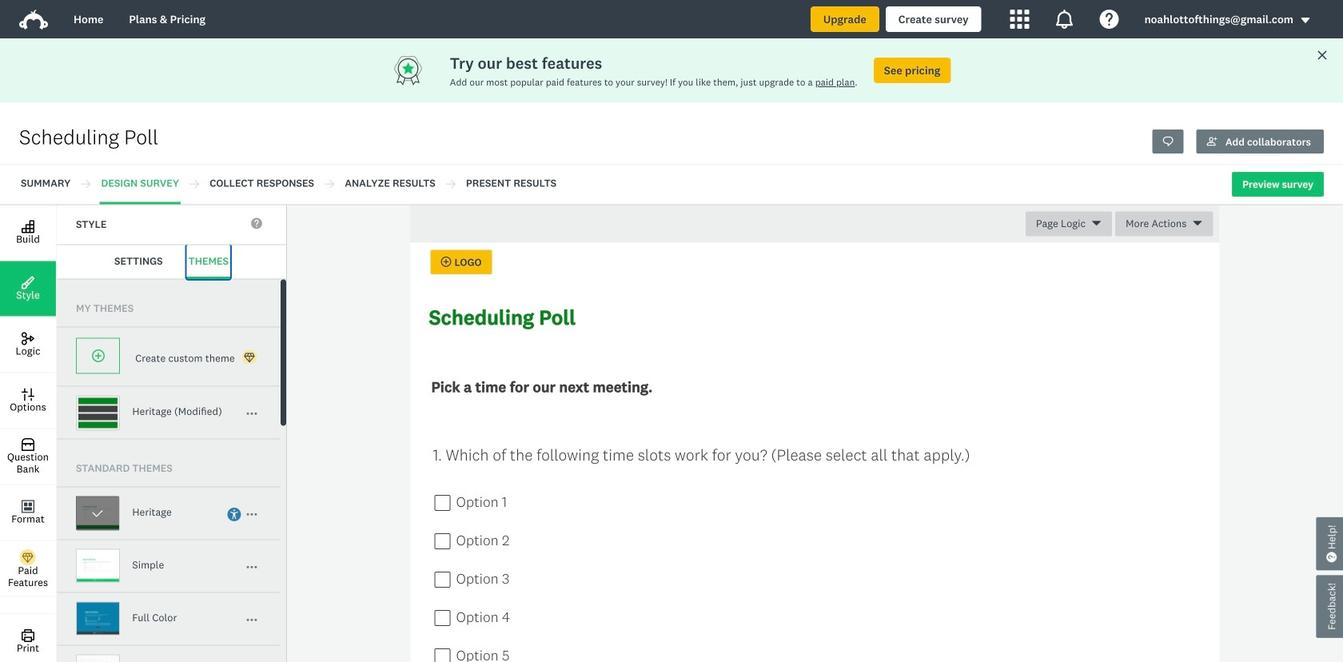 Task type: vqa. For each thing, say whether or not it's contained in the screenshot.
SurveyMonkey Logo
yes



Task type: describe. For each thing, give the bounding box(es) containing it.
help icon image
[[1100, 10, 1119, 29]]

2 products icon image from the left
[[1055, 10, 1075, 29]]

dropdown arrow image
[[1301, 15, 1312, 26]]

surveymonkey logo image
[[19, 10, 48, 30]]

rewards image
[[392, 54, 450, 86]]



Task type: locate. For each thing, give the bounding box(es) containing it.
1 horizontal spatial products icon image
[[1055, 10, 1075, 29]]

1 products icon image from the left
[[1011, 10, 1030, 29]]

products icon image
[[1011, 10, 1030, 29], [1055, 10, 1075, 29]]

0 horizontal spatial products icon image
[[1011, 10, 1030, 29]]



